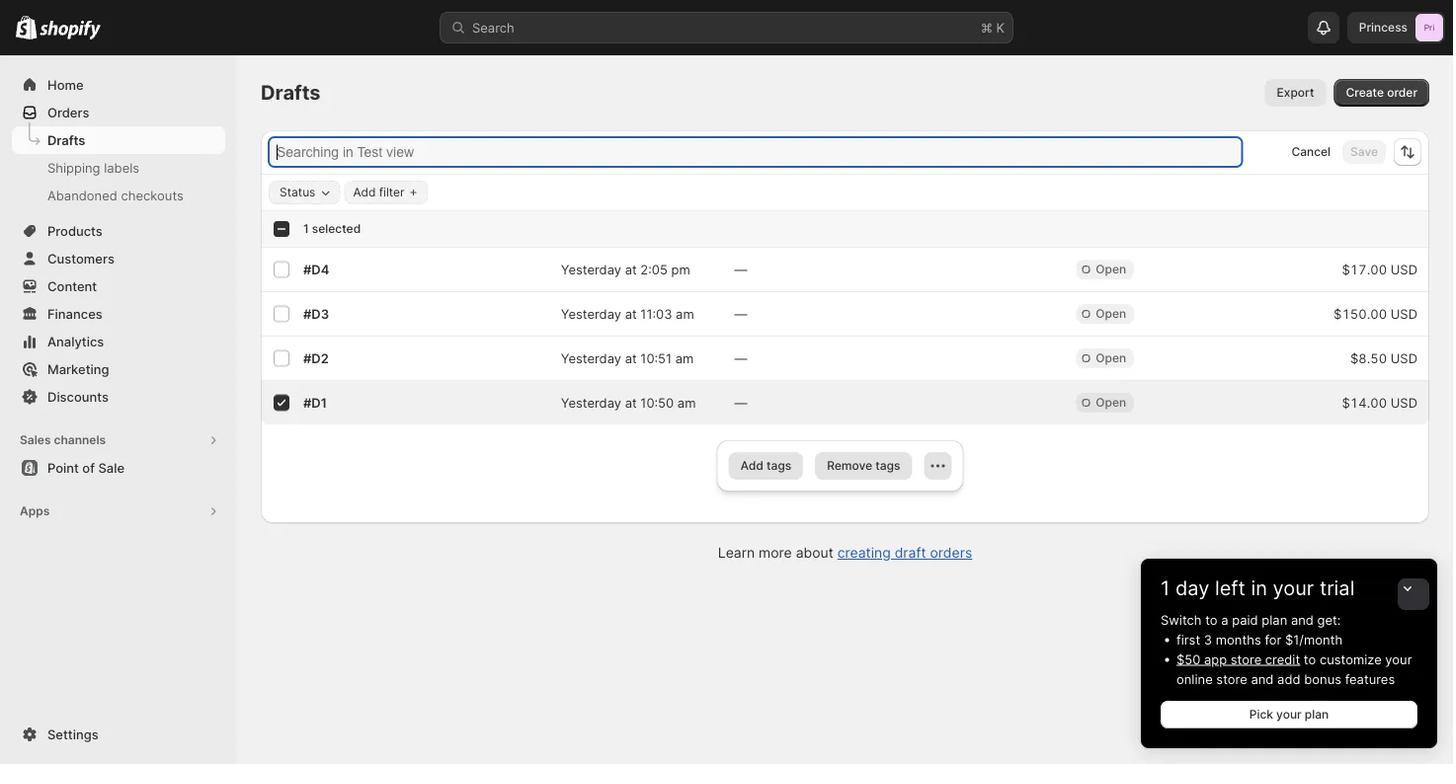 Task type: describe. For each thing, give the bounding box(es) containing it.
store inside the to customize your online store and add bonus features
[[1217, 672, 1248, 687]]

usd for $8.50 usd
[[1391, 351, 1418, 366]]

1 for 1 day left in your trial
[[1161, 576, 1170, 601]]

trial
[[1320, 576, 1355, 601]]

selected
[[312, 222, 361, 236]]

paid
[[1232, 613, 1258, 628]]

orders
[[930, 545, 972, 562]]

0 horizontal spatial shopify image
[[16, 15, 37, 39]]

checkouts
[[121, 188, 184, 203]]

10:51 am
[[641, 351, 694, 366]]

discounts
[[47, 389, 109, 405]]

0 vertical spatial store
[[1231, 652, 1262, 667]]

at for 10:50 am
[[625, 395, 637, 411]]

at for 11:03 am
[[625, 306, 637, 322]]

point of sale link
[[12, 454, 225, 482]]

channels
[[54, 433, 106, 448]]

and for plan
[[1291, 613, 1314, 628]]

discounts link
[[12, 383, 225, 411]]

$50 app store credit
[[1177, 652, 1300, 667]]

2:05 pm
[[641, 262, 690, 277]]

abandoned
[[47, 188, 117, 203]]

drafts link
[[12, 126, 225, 154]]

#d1
[[303, 395, 327, 411]]

marketing
[[47, 362, 109, 377]]

create order
[[1346, 85, 1418, 100]]

⌘ k
[[981, 20, 1005, 35]]

learn
[[718, 545, 755, 562]]

sales channels
[[20, 433, 106, 448]]

yesterday for yesterday at 11:03 am
[[561, 306, 621, 322]]

tags for add tags
[[767, 459, 792, 473]]

$14.00
[[1342, 395, 1387, 411]]

remove tags
[[827, 459, 900, 473]]

finances
[[47, 306, 103, 322]]

order
[[1387, 85, 1418, 100]]

11:03 am
[[641, 306, 694, 322]]

tags for remove tags
[[876, 459, 900, 473]]

first
[[1177, 632, 1201, 648]]

yesterday for yesterday at 10:51 am
[[561, 351, 621, 366]]

cancel
[[1292, 145, 1331, 159]]

shipping labels
[[47, 160, 139, 175]]

customize
[[1320, 652, 1382, 667]]

sales channels button
[[12, 427, 225, 454]]

add tags button
[[729, 452, 803, 480]]

$17.00
[[1342, 262, 1387, 277]]

left
[[1215, 576, 1246, 601]]

your inside dropdown button
[[1273, 576, 1314, 601]]

$17.00 usd
[[1342, 262, 1418, 277]]

products
[[47, 223, 103, 239]]

3
[[1204, 632, 1212, 648]]

bonus
[[1304, 672, 1342, 687]]

first 3 months for $1/month
[[1177, 632, 1343, 648]]

add filter button
[[344, 181, 428, 205]]

point of sale button
[[0, 454, 237, 482]]

in
[[1251, 576, 1267, 601]]

customers link
[[12, 245, 225, 273]]

content
[[47, 279, 97, 294]]

open for $150.00 usd
[[1096, 307, 1126, 321]]

open for $17.00 usd
[[1096, 262, 1126, 277]]

sales
[[20, 433, 51, 448]]

⌘
[[981, 20, 993, 35]]

add for add tags
[[741, 459, 764, 473]]

and for store
[[1251, 672, 1274, 687]]

yesterday at 10:51 am
[[561, 351, 694, 366]]

princess
[[1359, 20, 1408, 35]]

plan inside pick your plan link
[[1305, 708, 1329, 722]]

#d2
[[303, 351, 329, 366]]

months
[[1216, 632, 1261, 648]]

apps
[[20, 504, 50, 519]]

Searching in Test view field
[[271, 139, 1240, 165]]

#d1 link
[[303, 395, 327, 411]]

2 vertical spatial your
[[1277, 708, 1302, 722]]

analytics link
[[12, 328, 225, 356]]

filter
[[379, 185, 405, 200]]

more
[[759, 545, 792, 562]]

switch
[[1161, 613, 1202, 628]]

— for 10:50 am
[[735, 395, 748, 411]]

$8.50 usd
[[1350, 351, 1418, 366]]

point
[[47, 460, 79, 476]]

yesterday at 11:03 am
[[561, 306, 694, 322]]

abandoned checkouts link
[[12, 182, 225, 209]]

orders link
[[12, 99, 225, 126]]

yesterday for yesterday at 2:05 pm
[[561, 262, 621, 277]]

1 vertical spatial drafts
[[47, 132, 85, 148]]

analytics
[[47, 334, 104, 349]]

get:
[[1318, 613, 1341, 628]]

point of sale
[[47, 460, 125, 476]]

pick
[[1250, 708, 1273, 722]]

cancel button
[[1284, 140, 1339, 164]]

0 vertical spatial plan
[[1262, 613, 1288, 628]]



Task type: vqa. For each thing, say whether or not it's contained in the screenshot.
the rightmost 'to'
yes



Task type: locate. For each thing, give the bounding box(es) containing it.
tags inside button
[[876, 459, 900, 473]]

yesterday for yesterday at 10:50 am
[[561, 395, 621, 411]]

add for add filter
[[353, 185, 376, 200]]

open for $8.50 usd
[[1096, 351, 1126, 366]]

sale
[[98, 460, 125, 476]]

0 horizontal spatial plan
[[1262, 613, 1288, 628]]

at for 2:05 pm
[[625, 262, 637, 277]]

remove tags button
[[815, 452, 912, 480]]

store down $50 app store credit link
[[1217, 672, 1248, 687]]

pick your plan
[[1250, 708, 1329, 722]]

0 horizontal spatial add
[[353, 185, 376, 200]]

and inside the to customize your online store and add bonus features
[[1251, 672, 1274, 687]]

— for 2:05 pm
[[735, 262, 748, 277]]

creating draft orders link
[[838, 545, 972, 562]]

0 vertical spatial 1
[[303, 222, 309, 236]]

4 open from the top
[[1096, 396, 1126, 410]]

0 vertical spatial to
[[1206, 613, 1218, 628]]

1 vertical spatial store
[[1217, 672, 1248, 687]]

plan up the for at the right of page
[[1262, 613, 1288, 628]]

switch to a paid plan and get:
[[1161, 613, 1341, 628]]

yesterday
[[561, 262, 621, 277], [561, 306, 621, 322], [561, 351, 621, 366], [561, 395, 621, 411]]

1 for 1 selected
[[303, 222, 309, 236]]

0 horizontal spatial and
[[1251, 672, 1274, 687]]

0 vertical spatial add
[[353, 185, 376, 200]]

orders
[[47, 105, 89, 120]]

— up "add tags"
[[735, 395, 748, 411]]

1 vertical spatial 1
[[1161, 576, 1170, 601]]

store down months
[[1231, 652, 1262, 667]]

2 usd from the top
[[1391, 306, 1418, 322]]

at left 10:51 am
[[625, 351, 637, 366]]

create order link
[[1334, 79, 1430, 107]]

to inside the to customize your online store and add bonus features
[[1304, 652, 1316, 667]]

open for $14.00 usd
[[1096, 396, 1126, 410]]

tags right remove on the right of page
[[876, 459, 900, 473]]

1 vertical spatial plan
[[1305, 708, 1329, 722]]

finances link
[[12, 300, 225, 328]]

1 at from the top
[[625, 262, 637, 277]]

2 yesterday from the top
[[561, 306, 621, 322]]

k
[[996, 20, 1005, 35]]

your up features
[[1385, 652, 1412, 667]]

at left 11:03 am
[[625, 306, 637, 322]]

#d3 link
[[303, 306, 329, 322]]

#d4 link
[[303, 262, 329, 277]]

4 at from the top
[[625, 395, 637, 411]]

labels
[[104, 160, 139, 175]]

home link
[[12, 71, 225, 99]]

4 usd from the top
[[1391, 395, 1418, 411]]

2 at from the top
[[625, 306, 637, 322]]

abandoned checkouts
[[47, 188, 184, 203]]

usd for $17.00 usd
[[1391, 262, 1418, 277]]

shipping labels link
[[12, 154, 225, 182]]

add inside dropdown button
[[353, 185, 376, 200]]

1 horizontal spatial to
[[1304, 652, 1316, 667]]

content link
[[12, 273, 225, 300]]

status
[[280, 185, 316, 200]]

customers
[[47, 251, 115, 266]]

0 vertical spatial your
[[1273, 576, 1314, 601]]

yesterday at 2:05 pm
[[561, 262, 690, 277]]

your right the pick
[[1277, 708, 1302, 722]]

1 horizontal spatial add
[[741, 459, 764, 473]]

1 inside dropdown button
[[1161, 576, 1170, 601]]

products link
[[12, 217, 225, 245]]

1 left selected
[[303, 222, 309, 236]]

$150.00
[[1334, 306, 1387, 322]]

of
[[82, 460, 95, 476]]

2 open from the top
[[1096, 307, 1126, 321]]

4 — from the top
[[735, 395, 748, 411]]

#d3
[[303, 306, 329, 322]]

and left add
[[1251, 672, 1274, 687]]

$150.00 usd
[[1334, 306, 1418, 322]]

1 usd from the top
[[1391, 262, 1418, 277]]

usd right $17.00
[[1391, 262, 1418, 277]]

your right in
[[1273, 576, 1314, 601]]

draft
[[895, 545, 926, 562]]

marketing link
[[12, 356, 225, 383]]

3 usd from the top
[[1391, 351, 1418, 366]]

— right 11:03 am
[[735, 306, 748, 322]]

0 horizontal spatial 1
[[303, 222, 309, 236]]

usd for $150.00 usd
[[1391, 306, 1418, 322]]

for
[[1265, 632, 1282, 648]]

add left filter
[[353, 185, 376, 200]]

features
[[1345, 672, 1395, 687]]

search
[[472, 20, 514, 35]]

1 horizontal spatial plan
[[1305, 708, 1329, 722]]

$50 app store credit link
[[1177, 652, 1300, 667]]

0 horizontal spatial tags
[[767, 459, 792, 473]]

yesterday down yesterday at 2:05 pm in the left top of the page
[[561, 306, 621, 322]]

credit
[[1265, 652, 1300, 667]]

0 horizontal spatial to
[[1206, 613, 1218, 628]]

0 vertical spatial and
[[1291, 613, 1314, 628]]

1 tags from the left
[[767, 459, 792, 473]]

export
[[1277, 85, 1315, 100]]

3 — from the top
[[735, 351, 748, 366]]

$1/month
[[1285, 632, 1343, 648]]

1 horizontal spatial drafts
[[261, 81, 321, 105]]

plan down bonus on the right of the page
[[1305, 708, 1329, 722]]

and
[[1291, 613, 1314, 628], [1251, 672, 1274, 687]]

add up learn
[[741, 459, 764, 473]]

0 vertical spatial drafts
[[261, 81, 321, 105]]

create
[[1346, 85, 1384, 100]]

at left 2:05 pm
[[625, 262, 637, 277]]

1 horizontal spatial tags
[[876, 459, 900, 473]]

1
[[303, 222, 309, 236], [1161, 576, 1170, 601]]

1 yesterday from the top
[[561, 262, 621, 277]]

3 at from the top
[[625, 351, 637, 366]]

— right 2:05 pm
[[735, 262, 748, 277]]

— for 10:51 am
[[735, 351, 748, 366]]

tags
[[767, 459, 792, 473], [876, 459, 900, 473]]

to left a
[[1206, 613, 1218, 628]]

usd right $8.50 at the top right
[[1391, 351, 1418, 366]]

— for 11:03 am
[[735, 306, 748, 322]]

tags inside 'button'
[[767, 459, 792, 473]]

4 yesterday from the top
[[561, 395, 621, 411]]

$14.00 usd
[[1342, 395, 1418, 411]]

home
[[47, 77, 84, 92]]

about
[[796, 545, 834, 562]]

1 — from the top
[[735, 262, 748, 277]]

1 vertical spatial add
[[741, 459, 764, 473]]

$50
[[1177, 652, 1201, 667]]

3 open from the top
[[1096, 351, 1126, 366]]

1 vertical spatial your
[[1385, 652, 1412, 667]]

1 horizontal spatial 1
[[1161, 576, 1170, 601]]

usd right '$14.00'
[[1391, 395, 1418, 411]]

day
[[1176, 576, 1210, 601]]

learn more about creating draft orders
[[718, 545, 972, 562]]

2 tags from the left
[[876, 459, 900, 473]]

1 left day
[[1161, 576, 1170, 601]]

3 yesterday from the top
[[561, 351, 621, 366]]

1 selected
[[303, 222, 361, 236]]

at for 10:51 am
[[625, 351, 637, 366]]

— right 10:51 am
[[735, 351, 748, 366]]

to
[[1206, 613, 1218, 628], [1304, 652, 1316, 667]]

app
[[1204, 652, 1227, 667]]

tags left remove on the right of page
[[767, 459, 792, 473]]

usd for $14.00 usd
[[1391, 395, 1418, 411]]

1 vertical spatial to
[[1304, 652, 1316, 667]]

your inside the to customize your online store and add bonus features
[[1385, 652, 1412, 667]]

2 — from the top
[[735, 306, 748, 322]]

1 horizontal spatial and
[[1291, 613, 1314, 628]]

usd right $150.00
[[1391, 306, 1418, 322]]

#d4
[[303, 262, 329, 277]]

settings link
[[12, 721, 225, 749]]

to down $1/month
[[1304, 652, 1316, 667]]

1 day left in your trial element
[[1141, 611, 1437, 749]]

add
[[353, 185, 376, 200], [741, 459, 764, 473]]

add inside 'button'
[[741, 459, 764, 473]]

0 horizontal spatial drafts
[[47, 132, 85, 148]]

apps button
[[12, 498, 225, 526]]

creating
[[838, 545, 891, 562]]

yesterday up yesterday at 11:03 am
[[561, 262, 621, 277]]

1 vertical spatial and
[[1251, 672, 1274, 687]]

add tags
[[741, 459, 792, 473]]

yesterday down yesterday at 10:51 am
[[561, 395, 621, 411]]

1 horizontal spatial shopify image
[[40, 20, 101, 40]]

#d2 link
[[303, 351, 329, 366]]

online
[[1177, 672, 1213, 687]]

yesterday at 10:50 am
[[561, 395, 696, 411]]

and up $1/month
[[1291, 613, 1314, 628]]

open
[[1096, 262, 1126, 277], [1096, 307, 1126, 321], [1096, 351, 1126, 366], [1096, 396, 1126, 410]]

status button
[[270, 182, 339, 204]]

your
[[1273, 576, 1314, 601], [1385, 652, 1412, 667], [1277, 708, 1302, 722]]

princess image
[[1416, 14, 1443, 41]]

drafts
[[261, 81, 321, 105], [47, 132, 85, 148]]

yesterday down yesterday at 11:03 am
[[561, 351, 621, 366]]

1 day left in your trial button
[[1141, 559, 1437, 601]]

at left "10:50 am"
[[625, 395, 637, 411]]

to customize your online store and add bonus features
[[1177, 652, 1412, 687]]

shopify image
[[16, 15, 37, 39], [40, 20, 101, 40]]

1 day left in your trial
[[1161, 576, 1355, 601]]

settings
[[47, 727, 98, 742]]

export button
[[1265, 79, 1326, 107]]

1 open from the top
[[1096, 262, 1126, 277]]

a
[[1221, 613, 1229, 628]]

pick your plan link
[[1161, 701, 1418, 729]]



